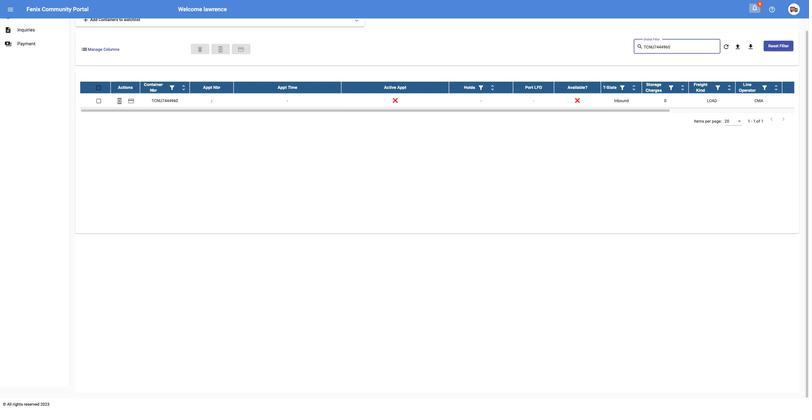 Task type: locate. For each thing, give the bounding box(es) containing it.
0 horizontal spatial 1
[[749, 119, 751, 124]]

4 unfold_more button from the left
[[678, 82, 689, 93]]

all
[[7, 403, 12, 407]]

no color image containing menu
[[7, 6, 14, 13]]

container down fenix
[[17, 13, 37, 19]]

0 vertical spatial container
[[17, 13, 37, 19]]

payment for payment button within the row
[[128, 98, 135, 105]]

nbr for container nbr
[[150, 88, 157, 93]]

book_online button right delete button
[[212, 44, 230, 54]]

load
[[708, 99, 718, 103]]

no color image up 'load'
[[715, 85, 722, 91]]

5 unfold_more from the left
[[727, 85, 734, 91]]

appt for appt time
[[278, 85, 287, 90]]

lawrence
[[204, 6, 227, 13]]

1 horizontal spatial 1
[[754, 119, 756, 124]]

4 filter_alt button from the left
[[666, 82, 678, 93]]

port
[[526, 85, 534, 90]]

2 horizontal spatial appt
[[398, 85, 407, 90]]

5 filter_alt from the left
[[715, 85, 722, 91]]

- down appt nbr column header
[[211, 99, 213, 103]]

of
[[757, 119, 761, 124]]

2 ❌ from the left
[[576, 99, 581, 103]]

1 vertical spatial payment
[[128, 98, 135, 105]]

1 vertical spatial container
[[144, 82, 163, 87]]

delete button
[[191, 44, 210, 54]]

filter_alt up 'load'
[[715, 85, 722, 91]]

5 column header from the left
[[689, 82, 736, 93]]

❌ down available? column header
[[576, 99, 581, 103]]

navigate_next
[[781, 116, 788, 123]]

no color image containing description
[[5, 27, 12, 34]]

active appt
[[384, 85, 407, 90]]

❌
[[393, 99, 398, 103], [576, 99, 581, 103]]

no color image inside refresh button
[[723, 43, 730, 50]]

book_online down actions
[[116, 98, 123, 105]]

unfold_more button for holds
[[487, 82, 499, 93]]

holds
[[464, 85, 476, 90]]

- left of
[[752, 119, 753, 124]]

no color image right state
[[620, 85, 627, 91]]

1 vertical spatial payment button
[[125, 95, 137, 107]]

filter_alt button for freight kind
[[713, 82, 724, 93]]

no color image right file_upload at the top of page
[[748, 43, 755, 50]]

book_online button down actions
[[114, 95, 125, 107]]

no color image inside help_outline popup button
[[769, 6, 776, 13]]

container nbr
[[144, 82, 163, 93]]

no color image right the "holds"
[[478, 85, 485, 91]]

2 unfold_more from the left
[[490, 85, 496, 91]]

t-state filter_alt
[[604, 85, 627, 91]]

appt nbr column header
[[190, 82, 234, 93]]

actions column header
[[111, 82, 140, 93]]

1 filter_alt button from the left
[[166, 82, 178, 93]]

3 appt from the left
[[398, 85, 407, 90]]

unfold_more button
[[178, 82, 190, 93], [487, 82, 499, 93], [629, 82, 640, 93], [678, 82, 689, 93], [724, 82, 736, 93], [771, 82, 783, 93]]

no color image inside payment button
[[128, 98, 135, 105]]

description
[[5, 27, 12, 34]]

5 filter_alt button from the left
[[713, 82, 724, 93]]

port lfd column header
[[514, 82, 555, 93]]

3 unfold_more from the left
[[631, 85, 638, 91]]

active
[[384, 85, 397, 90]]

- down port lfd 'column header'
[[534, 99, 535, 103]]

0 horizontal spatial payment
[[128, 98, 135, 105]]

no color image inside notifications_none popup button
[[752, 4, 759, 11]]

unfold_more
[[180, 85, 187, 91], [490, 85, 496, 91], [631, 85, 638, 91], [680, 85, 687, 91], [727, 85, 734, 91], [774, 85, 780, 91]]

unfold_more for freight kind
[[727, 85, 734, 91]]

0 horizontal spatial book_online button
[[114, 95, 125, 107]]

no color image right t-state filter_alt
[[631, 85, 638, 91]]

unfold_more for storage charges
[[680, 85, 687, 91]]

book_online for the bottommost book_online button
[[116, 98, 123, 105]]

inquiries
[[17, 27, 35, 33]]

reset filter button
[[765, 41, 794, 51]]

0 horizontal spatial payment button
[[125, 95, 137, 107]]

no color image containing notifications_none
[[752, 4, 759, 11]]

no color image for unfold_more button corresponding to storage charges
[[680, 85, 687, 91]]

manage
[[88, 47, 103, 52]]

container
[[17, 13, 37, 19], [144, 82, 163, 87]]

filter_alt right the "holds"
[[478, 85, 485, 91]]

1 horizontal spatial container
[[144, 82, 163, 87]]

1 unfold_more button from the left
[[178, 82, 190, 93]]

1 horizontal spatial ❌
[[576, 99, 581, 103]]

filter_alt right the "storage charges" at the top right of the page
[[668, 85, 675, 91]]

1 horizontal spatial book_online button
[[212, 44, 230, 54]]

unfold_more for line operator
[[774, 85, 780, 91]]

columns
[[104, 47, 120, 52]]

menu button
[[5, 3, 16, 15]]

cell inside row
[[783, 94, 810, 108]]

1 horizontal spatial payment
[[238, 46, 245, 53]]

6 filter_alt button from the left
[[760, 82, 771, 93]]

4 column header from the left
[[643, 82, 689, 93]]

Global Watchlist Filter field
[[644, 45, 718, 50]]

1
[[749, 119, 751, 124], [754, 119, 756, 124], [762, 119, 764, 124]]

appt right active
[[398, 85, 407, 90]]

0 horizontal spatial appt
[[203, 85, 212, 90]]

4 filter_alt from the left
[[668, 85, 675, 91]]

filter_alt button
[[166, 82, 178, 93], [476, 82, 487, 93], [617, 82, 629, 93], [666, 82, 678, 93], [713, 82, 724, 93], [760, 82, 771, 93]]

0 horizontal spatial nbr
[[150, 88, 157, 93]]

rights
[[13, 403, 23, 407]]

no color image containing add
[[82, 17, 89, 23]]

no color image containing payment
[[128, 98, 135, 105]]

no color image containing payment
[[238, 46, 245, 53]]

file_upload button
[[733, 41, 744, 52]]

portal
[[73, 6, 89, 13]]

unfold_more for t-state
[[631, 85, 638, 91]]

6 filter_alt from the left
[[762, 85, 769, 91]]

availability
[[38, 13, 60, 19]]

0 vertical spatial payment
[[238, 46, 245, 53]]

0 horizontal spatial book_online
[[116, 98, 123, 105]]

no color image
[[752, 4, 759, 11], [769, 6, 776, 13], [82, 17, 89, 23], [723, 43, 730, 50], [748, 43, 755, 50], [478, 85, 485, 91], [620, 85, 627, 91], [631, 85, 638, 91], [668, 85, 675, 91], [680, 85, 687, 91], [715, 85, 722, 91], [128, 98, 135, 105]]

filter
[[780, 44, 790, 48]]

1 - 1 of 1
[[749, 119, 764, 124]]

items per page:
[[695, 119, 723, 124]]

add add containers to watchlist
[[82, 17, 140, 23]]

grid
[[80, 82, 810, 113]]

appt for appt nbr
[[203, 85, 212, 90]]

0
[[665, 99, 667, 103]]

2 unfold_more button from the left
[[487, 82, 499, 93]]

1 horizontal spatial nbr
[[214, 85, 221, 90]]

no color image left 'freight kind'
[[680, 85, 687, 91]]

container for nbr
[[144, 82, 163, 87]]

no color image containing help_outline
[[769, 6, 776, 13]]

0 horizontal spatial ❌
[[393, 99, 398, 103]]

0 vertical spatial payment button
[[232, 44, 251, 54]]

book_online inside row
[[116, 98, 123, 105]]

no color image containing file_upload
[[735, 43, 742, 50]]

1 vertical spatial book_online
[[116, 98, 123, 105]]

0 vertical spatial book_online button
[[212, 44, 230, 54]]

column header
[[140, 82, 190, 93], [450, 82, 514, 93], [602, 82, 643, 93], [643, 82, 689, 93], [689, 82, 736, 93], [736, 82, 783, 93], [783, 82, 810, 93]]

filter_alt up 'tcnu7444960'
[[169, 85, 176, 91]]

2 horizontal spatial 1
[[762, 119, 764, 124]]

1 horizontal spatial payment button
[[232, 44, 251, 54]]

- link
[[211, 99, 213, 103]]

reserved
[[24, 403, 39, 407]]

no color image left add
[[82, 17, 89, 23]]

help_outline button
[[767, 3, 779, 15]]

filter_alt up cma
[[762, 85, 769, 91]]

cell
[[783, 94, 810, 108]]

no color image containing navigate_before
[[769, 116, 776, 123]]

no color image inside menu button
[[7, 6, 14, 13]]

no color image for refresh button
[[723, 43, 730, 50]]

5 unfold_more button from the left
[[724, 82, 736, 93]]

2 filter_alt from the left
[[478, 85, 485, 91]]

6 unfold_more from the left
[[774, 85, 780, 91]]

navigation
[[0, 7, 69, 51]]

no color image containing file_download
[[748, 43, 755, 50]]

available? column header
[[555, 82, 602, 93]]

2 column header from the left
[[450, 82, 514, 93]]

line
[[744, 82, 752, 87]]

1 row from the top
[[80, 82, 810, 94]]

navigate_before button
[[767, 116, 778, 124]]

2 filter_alt button from the left
[[476, 82, 487, 93]]

filter_alt
[[169, 85, 176, 91], [478, 85, 485, 91], [620, 85, 627, 91], [668, 85, 675, 91], [715, 85, 722, 91], [762, 85, 769, 91]]

no color image for notifications_none popup button
[[752, 4, 759, 11]]

0 vertical spatial book_online
[[217, 46, 224, 53]]

filter_alt button for line operator
[[760, 82, 771, 93]]

-
[[211, 99, 213, 103], [287, 99, 288, 103], [481, 99, 482, 103], [534, 99, 535, 103], [752, 119, 753, 124]]

4 unfold_more from the left
[[680, 85, 687, 91]]

1 1 from the left
[[749, 119, 751, 124]]

appt inside 'column header'
[[278, 85, 287, 90]]

file_download
[[748, 43, 755, 50]]

appt left time
[[278, 85, 287, 90]]

1 horizontal spatial appt
[[278, 85, 287, 90]]

filter_alt button for holds
[[476, 82, 487, 93]]

filter_alt for container nbr
[[169, 85, 176, 91]]

filter_alt right state
[[620, 85, 627, 91]]

nbr inside container nbr
[[150, 88, 157, 93]]

no color image containing refresh
[[723, 43, 730, 50]]

no color image inside 'file_upload' button
[[735, 43, 742, 50]]

2 row from the top
[[80, 94, 810, 108]]

1 column header from the left
[[140, 82, 190, 93]]

3 1 from the left
[[762, 119, 764, 124]]

watchlist
[[124, 17, 140, 22]]

3 filter_alt button from the left
[[617, 82, 629, 93]]

0 horizontal spatial container
[[17, 13, 37, 19]]

nbr
[[214, 85, 221, 90], [150, 88, 157, 93]]

no color image down actions column header
[[128, 98, 135, 105]]

1 vertical spatial book_online button
[[114, 95, 125, 107]]

no color image inside 'file_download' button
[[748, 43, 755, 50]]

2 appt from the left
[[278, 85, 287, 90]]

no color image left file_upload at the top of page
[[723, 43, 730, 50]]

book_online for the rightmost book_online button
[[217, 46, 224, 53]]

notifications_none
[[752, 4, 759, 11]]

appt
[[203, 85, 212, 90], [278, 85, 287, 90], [398, 85, 407, 90]]

no color image right the "storage charges" at the top right of the page
[[668, 85, 675, 91]]

no color image inside "navigate_before" button
[[769, 116, 776, 123]]

no color image for unfold_more button associated with t-state
[[631, 85, 638, 91]]

❌ down active appt
[[393, 99, 398, 103]]

container up 'tcnu7444960'
[[144, 82, 163, 87]]

time
[[288, 85, 298, 90]]

3 unfold_more button from the left
[[629, 82, 640, 93]]

filter_alt button for container nbr
[[166, 82, 178, 93]]

no color image left help_outline popup button
[[752, 4, 759, 11]]

appt up the - link
[[203, 85, 212, 90]]

6 unfold_more button from the left
[[771, 82, 783, 93]]

actions
[[118, 85, 133, 90]]

20
[[725, 119, 730, 124]]

no color image
[[7, 6, 14, 13], [5, 13, 12, 20], [5, 27, 12, 34], [5, 40, 12, 47], [637, 43, 644, 50], [735, 43, 742, 50], [81, 46, 88, 53], [217, 46, 224, 53], [238, 46, 245, 53], [169, 85, 176, 91], [180, 85, 187, 91], [490, 85, 496, 91], [727, 85, 734, 91], [762, 85, 769, 91], [774, 85, 780, 91], [116, 98, 123, 105], [769, 116, 776, 123], [781, 116, 788, 123]]

no color image inside navigate_next button
[[781, 116, 788, 123]]

1 filter_alt from the left
[[169, 85, 176, 91]]

book_online right delete icon
[[217, 46, 224, 53]]

no color image right notifications_none popup button
[[769, 6, 776, 13]]

holds filter_alt
[[464, 85, 485, 91]]

payment inside row
[[128, 98, 135, 105]]

welcome lawrence
[[178, 6, 227, 13]]

7 column header from the left
[[783, 82, 810, 93]]

no color image containing payments
[[5, 40, 12, 47]]

payment button inside row
[[125, 95, 137, 107]]

payment for payment button to the top
[[238, 46, 245, 53]]

containers
[[99, 17, 118, 22]]

help_outline
[[769, 6, 776, 13]]

book_online button
[[212, 44, 230, 54], [114, 95, 125, 107]]

1 horizontal spatial book_online
[[217, 46, 224, 53]]

charges
[[646, 88, 663, 93]]

refresh
[[723, 43, 730, 50]]

1 appt from the left
[[203, 85, 212, 90]]

1 unfold_more from the left
[[180, 85, 187, 91]]

inbound
[[615, 99, 629, 103]]

unfold_more button for line operator
[[771, 82, 783, 93]]

no color image containing search
[[637, 43, 644, 50]]

2023
[[40, 403, 50, 407]]

payment button
[[232, 44, 251, 54], [125, 95, 137, 107]]

row
[[80, 82, 810, 94], [80, 94, 810, 108]]

payment
[[238, 46, 245, 53], [128, 98, 135, 105]]

filter_alt button for t-state
[[617, 82, 629, 93]]

no color image containing navigate_next
[[781, 116, 788, 123]]



Task type: describe. For each thing, give the bounding box(es) containing it.
no color image containing watch_later
[[5, 13, 12, 20]]

fenix community portal
[[27, 6, 89, 13]]

fenix
[[27, 6, 40, 13]]

list
[[81, 46, 88, 53]]

reset
[[769, 44, 779, 48]]

payment
[[17, 41, 35, 47]]

kind
[[697, 88, 706, 93]]

per
[[706, 119, 712, 124]]

file_download button
[[746, 41, 757, 52]]

no color image for filter_alt popup button related to holds
[[478, 85, 485, 91]]

unfold_more for container nbr
[[180, 85, 187, 91]]

2 1 from the left
[[754, 119, 756, 124]]

port lfd
[[526, 85, 543, 90]]

no color image for freight kind filter_alt popup button
[[715, 85, 722, 91]]

community
[[42, 6, 72, 13]]

t-
[[604, 85, 607, 90]]

row containing filter_alt
[[80, 82, 810, 94]]

3 filter_alt from the left
[[620, 85, 627, 91]]

filter_alt for line operator
[[762, 85, 769, 91]]

state
[[607, 85, 617, 90]]

filter_alt button for storage charges
[[666, 82, 678, 93]]

unfold_more button for freight kind
[[724, 82, 736, 93]]

no color image for help_outline popup button
[[769, 6, 776, 13]]

refresh button
[[721, 41, 733, 52]]

appt time column header
[[234, 82, 342, 93]]

row containing book_online
[[80, 94, 810, 108]]

no color image for filter_alt popup button related to t-state
[[620, 85, 627, 91]]

operator
[[740, 88, 757, 93]]

lfd
[[535, 85, 543, 90]]

no color image for filter_alt popup button corresponding to storage charges
[[668, 85, 675, 91]]

items
[[695, 119, 705, 124]]

freight
[[694, 82, 708, 87]]

notifications_none button
[[750, 3, 761, 13]]

©
[[3, 403, 6, 407]]

active appt column header
[[342, 82, 450, 93]]

delete image
[[197, 46, 204, 53]]

1 ❌ from the left
[[393, 99, 398, 103]]

watch_later
[[5, 13, 12, 20]]

no color image containing list
[[81, 46, 88, 53]]

- down holds filter_alt
[[481, 99, 482, 103]]

appt nbr
[[203, 85, 221, 90]]

no color image for payment button within the row
[[128, 98, 135, 105]]

filter_alt for storage charges
[[668, 85, 675, 91]]

grid containing filter_alt
[[80, 82, 810, 113]]

no color image for 'file_download' button
[[748, 43, 755, 50]]

payments
[[5, 40, 12, 47]]

filter_alt for freight kind
[[715, 85, 722, 91]]

delete
[[197, 46, 204, 53]]

6 column header from the left
[[736, 82, 783, 93]]

unfold_more button for t-state
[[629, 82, 640, 93]]

add
[[82, 17, 89, 23]]

© all rights reserved 2023
[[3, 403, 50, 407]]

reset filter
[[769, 44, 790, 48]]

- down appt time 'column header'
[[287, 99, 288, 103]]

storage charges
[[646, 82, 663, 93]]

container availability
[[17, 13, 60, 19]]

3 column header from the left
[[602, 82, 643, 93]]

unfold_more button for storage charges
[[678, 82, 689, 93]]

cma
[[755, 99, 764, 103]]

welcome
[[178, 6, 202, 13]]

unfold_more for holds
[[490, 85, 496, 91]]

list manage columns
[[81, 46, 120, 53]]

search
[[637, 44, 644, 50]]

page:
[[713, 119, 723, 124]]

file_upload
[[735, 43, 742, 50]]

unfold_more button for container nbr
[[178, 82, 190, 93]]

freight kind
[[694, 82, 708, 93]]

navigate_next button
[[779, 116, 789, 124]]

navigate_before
[[769, 116, 776, 123]]

navigation containing watch_later
[[0, 7, 69, 51]]

storage
[[647, 82, 662, 87]]

container for availability
[[17, 13, 37, 19]]

menu
[[7, 6, 14, 13]]

add
[[90, 17, 98, 22]]

appt time
[[278, 85, 298, 90]]

nbr for appt nbr
[[214, 85, 221, 90]]

to
[[119, 17, 123, 22]]

tcnu7444960
[[152, 99, 178, 103]]

line operator
[[740, 82, 757, 93]]

available?
[[568, 85, 588, 90]]



Task type: vqa. For each thing, say whether or not it's contained in the screenshot.


